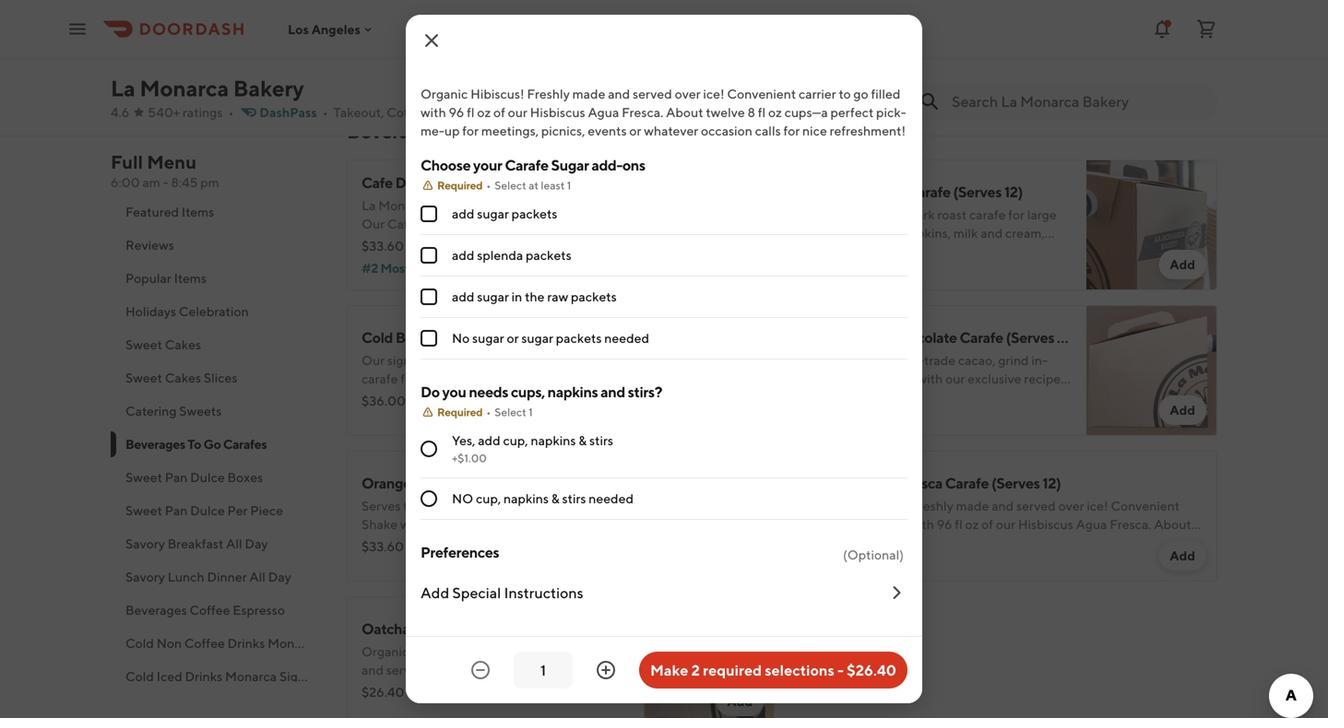 Task type: locate. For each thing, give the bounding box(es) containing it.
sweet inside 'button'
[[125, 470, 162, 485]]

in left cold
[[650, 353, 661, 368]]

notification bell image
[[1151, 18, 1173, 40]]

0 vertical spatial stirrers
[[877, 244, 917, 259]]

0 vertical spatial all
[[226, 536, 242, 552]]

2 select from the top
[[495, 406, 526, 419]]

freshly inside organic hibiscus! freshly made and served over ice!  convenient carrier to go filled with 96 fl oz of our hisbiscus agua fresca. about twelve 8 fl oz cups—a perfect pick- me-up for meetings, picnics, events or whatever occasion calls for nice refreshment!
[[527, 86, 570, 101]]

select inside choose your carafe sugar  add-ons group
[[495, 179, 526, 192]]

0 vertical spatial picnics,
[[541, 123, 585, 138]]

2 pan from the top
[[165, 503, 188, 518]]

stirrers
[[877, 244, 917, 259], [434, 390, 474, 405]]

pan down beverages to go carafes
[[165, 470, 188, 485]]

1 savory from the top
[[125, 536, 165, 552]]

day inside button
[[268, 570, 291, 585]]

needs
[[469, 383, 508, 401]]

sweet down sweet pan dulce boxes
[[125, 503, 162, 518]]

meetings, inside organic hibiscus! freshly made and served over ice!  convenient carrier to go filled with 96 fl oz of our hisbiscus agua fresca. about twelve 8 fl oz cups—a perfect pick- me-up for meetings, picnics, events or whatever occasion calls for nice refreshment!
[[481, 123, 539, 138]]

0 vertical spatial large
[[1027, 207, 1057, 222]]

choose your carafe sugar  add-ons group
[[421, 155, 908, 360]]

1 right least
[[567, 179, 571, 192]]

sugar for packets
[[477, 206, 509, 221]]

events
[[588, 123, 627, 138], [804, 554, 843, 569]]

cakes inside button
[[165, 337, 201, 352]]

0 vertical spatial cakes
[[165, 337, 201, 352]]

1 vertical spatial olla
[[502, 329, 529, 346]]

freshly inside hibiscus agua fresca carafe (serves 12) organic hibiscus! freshly made and served over ice!  convenient carrier to go filled with 96 fl oz of our hisbiscus agua fresca. about twelve 8 fl oz cups—a perfect pick-me-up for meetings, picnics, events or whatever occasion calls for nice refreshment!
[[911, 499, 954, 514]]

fresca for hibiscus
[[900, 475, 943, 492]]

pan for sweet pan dulce boxes
[[165, 470, 188, 485]]

1 horizontal spatial freshly
[[911, 499, 954, 514]]

needed inside do you needs cups, napkins and stirs? group
[[589, 491, 634, 506]]

convenient inside hibiscus agua fresca carafe (serves 12) organic hibiscus! freshly made and served over ice!  convenient carrier to go filled with 96 fl oz of our hisbiscus agua fresca. about twelve 8 fl oz cups—a perfect pick-me-up for meetings, picnics, events or whatever occasion calls for nice refreshment!
[[1111, 499, 1180, 514]]

up inside organic hibiscus! freshly made and served over ice!  convenient carrier to go filled with 96 fl oz of our hisbiscus agua fresca. about twelve 8 fl oz cups—a perfect pick- me-up for meetings, picnics, events or whatever occasion calls for nice refreshment!
[[444, 123, 460, 138]]

a
[[737, 353, 744, 368]]

dulce inside sweet pan dulce per piece button
[[190, 503, 225, 518]]

0 horizontal spatial ice!
[[703, 86, 725, 101]]

packets
[[512, 206, 557, 221], [526, 248, 572, 263], [571, 289, 617, 304], [556, 331, 602, 346]]

ice! inside hibiscus agua fresca carafe (serves 12) organic hibiscus! freshly made and served over ice!  convenient carrier to go filled with 96 fl oz of our hisbiscus agua fresca. about twelve 8 fl oz cups—a perfect pick-me-up for meetings, picnics, events or whatever occasion calls for nice refreshment!
[[1087, 499, 1108, 514]]

0 horizontal spatial freshly
[[527, 86, 570, 101]]

picnics,
[[541, 123, 585, 138], [1126, 535, 1169, 551]]

add for organic coffee carafe (serves 12)
[[1170, 257, 1195, 272]]

needed for no cup, napkins & stirs needed
[[589, 491, 634, 506]]

1 vertical spatial nice
[[1019, 554, 1044, 569]]

$26.40
[[804, 539, 847, 554], [847, 662, 897, 679], [362, 685, 404, 700]]

needed
[[604, 331, 649, 346], [589, 491, 634, 506]]

0 vertical spatial olla
[[417, 174, 444, 191]]

sweet for sweet cakes slices
[[125, 370, 162, 386]]

1 horizontal spatial or
[[629, 123, 641, 138]]

beverages
[[347, 119, 441, 143], [125, 437, 185, 452], [125, 603, 187, 618]]

cups. down 'roast' on the right of page
[[944, 244, 975, 259]]

sweet down the holidays
[[125, 337, 162, 352]]

ons
[[622, 156, 645, 174]]

napkins down brown
[[548, 383, 598, 401]]

0 horizontal spatial milk
[[601, 371, 625, 386]]

0 vertical spatial milk
[[954, 226, 978, 241]]

1 horizontal spatial olla
[[502, 329, 529, 346]]

napkins, down dark
[[903, 226, 951, 241]]

perfect inside organic hibiscus! freshly made and served over ice!  convenient carrier to go filled with 96 fl oz of our hisbiscus agua fresca. about twelve 8 fl oz cups—a perfect pick- me-up for meetings, picnics, events or whatever occasion calls for nice refreshment!
[[831, 105, 874, 120]]

0 vertical spatial cup,
[[503, 433, 528, 448]]

sweet pan dulce per piece button
[[111, 494, 325, 528]]

add right add sugar in the raw packets checkbox at the left
[[452, 289, 474, 304]]

hisbiscus inside hibiscus agua fresca carafe (serves 12) organic hibiscus! freshly made and served over ice!  convenient carrier to go filled with 96 fl oz of our hisbiscus agua fresca. about twelve 8 fl oz cups—a perfect pick-me-up for meetings, picnics, events or whatever occasion calls for nice refreshment!
[[1018, 517, 1073, 532]]

1 vertical spatial all
[[249, 570, 266, 585]]

make
[[650, 662, 688, 679]]

yes,
[[452, 433, 475, 448]]

4 sweet from the top
[[125, 503, 162, 518]]

0 horizontal spatial sweeteners,
[[362, 390, 431, 405]]

0 vertical spatial serves
[[977, 244, 1016, 259]]

1 horizontal spatial fresca
[[900, 475, 943, 492]]

0 vertical spatial freshly
[[527, 86, 570, 101]]

los
[[288, 21, 309, 37]]

0 vertical spatial or
[[629, 123, 641, 138]]

1 horizontal spatial large
[[1027, 207, 1057, 222]]

calls
[[755, 123, 781, 138], [972, 554, 997, 569]]

ice!
[[703, 86, 725, 101], [1087, 499, 1108, 514]]

required down choose
[[437, 179, 483, 192]]

savory inside button
[[125, 570, 165, 585]]

twelve. inside the 'organic coffee carafe (serves 12) organic oaxacan dark roast carafe for large groups. includes napkins, milk and cream, sweeteners, stirrers and cups. serves twelve.'
[[1019, 244, 1061, 259]]

cold left iced
[[125, 669, 154, 684]]

and
[[608, 86, 630, 101], [981, 226, 1003, 241], [919, 244, 941, 259], [628, 371, 650, 386], [601, 383, 625, 401], [477, 390, 499, 405], [531, 499, 553, 514], [992, 499, 1014, 514]]

1 horizontal spatial of
[[982, 517, 993, 532]]

instructions
[[504, 584, 584, 602]]

large inside the 'organic coffee carafe (serves 12) organic oaxacan dark roast carafe for large groups. includes napkins, milk and cream, sweeteners, stirrers and cups. serves twelve.'
[[1027, 207, 1057, 222]]

cafe inside cold brewed cafe de olla carafe (serves 12) our signature cafe de olla( cinnmon brown sugar) in cold brew in a carafe for large groups. includes napkins, milk and cream, sweeteners, stirrers and cups. serves twelve.
[[449, 329, 480, 346]]

holidays celebration
[[125, 304, 249, 319]]

monarca up cold iced drinks monarca signature classic coffee
[[268, 636, 319, 651]]

1 vertical spatial hisbiscus
[[1018, 517, 1073, 532]]

go down catering sweets button
[[204, 437, 221, 452]]

ice! inside organic hibiscus! freshly made and served over ice!  convenient carrier to go filled with 96 fl oz of our hisbiscus agua fresca. about twelve 8 fl oz cups—a perfect pick- me-up for meetings, picnics, events or whatever occasion calls for nice refreshment!
[[703, 86, 725, 101]]

1 vertical spatial cold
[[125, 636, 154, 651]]

- right selections
[[837, 662, 844, 679]]

fresca for oatchata
[[463, 620, 506, 638]]

1 horizontal spatial occasion
[[918, 554, 969, 569]]

0 vertical spatial 1
[[567, 179, 571, 192]]

freshly
[[527, 86, 570, 101], [911, 499, 954, 514]]

1 pan from the top
[[165, 470, 188, 485]]

olla right de
[[417, 174, 444, 191]]

8 down hibiscus at the right bottom
[[846, 535, 854, 551]]

coffee inside the 'organic coffee carafe (serves 12) organic oaxacan dark roast carafe for large groups. includes napkins, milk and cream, sweeteners, stirrers and cups. serves twelve.'
[[859, 183, 904, 201]]

serves inside the 'organic coffee carafe (serves 12) organic oaxacan dark roast carafe for large groups. includes napkins, milk and cream, sweeteners, stirrers and cups. serves twelve.'
[[977, 244, 1016, 259]]

de up olla(
[[482, 329, 499, 346]]

for
[[462, 123, 479, 138], [784, 123, 800, 138], [1008, 207, 1025, 222], [401, 371, 417, 386], [1047, 535, 1063, 551], [1000, 554, 1016, 569]]

drinks right iced
[[185, 669, 222, 684]]

add splenda packets checkbox
[[421, 247, 437, 264]]

sweet pan dulce per piece
[[125, 503, 283, 518]]

drinks down espresso
[[228, 636, 265, 651]]

cold iced drinks monarca signature classic coffee
[[125, 669, 423, 684]]

carafe
[[969, 207, 1006, 222], [362, 371, 398, 386]]

catering sweets button
[[111, 395, 325, 428]]

1 horizontal spatial all
[[249, 570, 266, 585]]

2 $33.60 from the top
[[362, 539, 404, 554]]

• right ratings
[[228, 105, 234, 120]]

0 horizontal spatial made
[[572, 86, 605, 101]]

carafe inside the 'organic coffee carafe (serves 12) organic oaxacan dark roast carafe for large groups. includes napkins, milk and cream, sweeteners, stirrers and cups. serves twelve.'
[[907, 183, 951, 201]]

pick- inside hibiscus agua fresca carafe (serves 12) organic hibiscus! freshly made and served over ice!  convenient carrier to go filled with 96 fl oz of our hisbiscus agua fresca. about twelve 8 fl oz cups—a perfect pick-me-up for meetings, picnics, events or whatever occasion calls for nice refreshment!
[[975, 535, 1005, 551]]

0 vertical spatial pick-
[[876, 105, 906, 120]]

1 vertical spatial &
[[551, 491, 560, 506]]

me- inside organic hibiscus! freshly made and served over ice!  convenient carrier to go filled with 96 fl oz of our hisbiscus agua fresca. about twelve 8 fl oz cups—a perfect pick- me-up for meetings, picnics, events or whatever occasion calls for nice refreshment!
[[421, 123, 444, 138]]

cold for iced
[[125, 669, 154, 684]]

make 2 required selections - $26.40
[[650, 662, 897, 679]]

fresca down special
[[463, 620, 506, 638]]

0 horizontal spatial me-
[[421, 123, 444, 138]]

includes down oaxacan
[[850, 226, 900, 241]]

carrier inside hibiscus agua fresca carafe (serves 12) organic hibiscus! freshly made and served over ice!  convenient carrier to go filled with 96 fl oz of our hisbiscus agua fresca. about twelve 8 fl oz cups—a perfect pick-me-up for meetings, picnics, events or whatever occasion calls for nice refreshment!
[[804, 517, 842, 532]]

go
[[854, 86, 869, 101], [859, 517, 874, 532]]

1 horizontal spatial refreshment!
[[1046, 554, 1122, 569]]

0 vertical spatial items
[[182, 204, 214, 220]]

cold left non
[[125, 636, 154, 651]]

1 vertical spatial includes
[[497, 371, 547, 386]]

12) inside the orange juice carafe (serves 12) serves twelve. includes cups and napkins. shake well before serving!! $33.60
[[548, 475, 567, 492]]

1 vertical spatial up
[[1029, 535, 1044, 551]]

1 vertical spatial hibiscus!
[[854, 499, 908, 514]]

sweet
[[125, 337, 162, 352], [125, 370, 162, 386], [125, 470, 162, 485], [125, 503, 162, 518]]

no sugar or sugar packets needed
[[452, 331, 649, 346]]

0 vertical spatial about
[[666, 105, 703, 120]]

to up sweet pan dulce boxes
[[187, 437, 201, 452]]

1 vertical spatial calls
[[972, 554, 997, 569]]

cups.
[[944, 244, 975, 259], [501, 390, 532, 405]]

cups. up • select 1
[[501, 390, 532, 405]]

12) inside the 'organic coffee carafe (serves 12) organic oaxacan dark roast carafe for large groups. includes napkins, milk and cream, sweeteners, stirrers and cups. serves twelve.'
[[1004, 183, 1023, 201]]

savory left breakfast
[[125, 536, 165, 552]]

0 horizontal spatial carafe
[[362, 371, 398, 386]]

carrier inside organic hibiscus! freshly made and served over ice!  convenient carrier to go filled with 96 fl oz of our hisbiscus agua fresca. about twelve 8 fl oz cups—a perfect pick- me-up for meetings, picnics, events or whatever occasion calls for nice refreshment!
[[799, 86, 836, 101]]

organic inside organic hibiscus! freshly made and served over ice!  convenient carrier to go filled with 96 fl oz of our hisbiscus agua fresca. about twelve 8 fl oz cups—a perfect pick- me-up for meetings, picnics, events or whatever occasion calls for nice refreshment!
[[421, 86, 468, 101]]

packets right the 'raw'
[[571, 289, 617, 304]]

cafe left de
[[362, 174, 393, 191]]

- right am
[[163, 175, 168, 190]]

coffee up oaxacan
[[859, 183, 904, 201]]

1.4
[[447, 105, 463, 120]]

monarca up 540+ ratings •
[[140, 75, 229, 101]]

in left the
[[512, 289, 522, 304]]

100% (48)
[[433, 238, 494, 254]]

full
[[111, 151, 143, 173]]

beverages to go carafes
[[125, 437, 267, 452]]

cup,
[[503, 433, 528, 448], [476, 491, 501, 506]]

0 horizontal spatial our
[[508, 105, 527, 120]]

required inside choose your carafe sugar  add-ons group
[[437, 179, 483, 192]]

nice inside hibiscus agua fresca carafe (serves 12) organic hibiscus! freshly made and served over ice!  convenient carrier to go filled with 96 fl oz of our hisbiscus agua fresca. about twelve 8 fl oz cups—a perfect pick-me-up for meetings, picnics, events or whatever occasion calls for nice refreshment!
[[1019, 554, 1044, 569]]

1 vertical spatial ice!
[[1087, 499, 1108, 514]]

dulce for per
[[190, 503, 225, 518]]

select for needs
[[495, 406, 526, 419]]

de right cafe
[[472, 353, 488, 368]]

dialog
[[406, 0, 922, 704]]

needed for no sugar or sugar packets needed
[[604, 331, 649, 346]]

olla up olla(
[[502, 329, 529, 346]]

do you needs cups, napkins and stirs?
[[421, 383, 662, 401]]

over inside hibiscus agua fresca carafe (serves 12) organic hibiscus! freshly made and served over ice!  convenient carrier to go filled with 96 fl oz of our hisbiscus agua fresca. about twelve 8 fl oz cups—a perfect pick-me-up for meetings, picnics, events or whatever occasion calls for nice refreshment!
[[1058, 499, 1084, 514]]

beverages for beverages - to go carafes
[[347, 119, 441, 143]]

sugar up (48)
[[477, 206, 509, 221]]

cold up our
[[362, 329, 393, 346]]

1 horizontal spatial our
[[996, 517, 1016, 532]]

sweet down beverages to go carafes
[[125, 470, 162, 485]]

1 cakes from the top
[[165, 337, 201, 352]]

required
[[703, 662, 762, 679]]

monarca down cold non coffee drinks monarca signature
[[225, 669, 277, 684]]

hibiscus! up (optional)
[[854, 499, 908, 514]]

1 horizontal spatial convenient
[[1111, 499, 1180, 514]]

napkins up serving!!
[[504, 491, 549, 506]]

stirs up the napkins. on the left of page
[[589, 433, 613, 448]]

dashpass •
[[259, 105, 328, 120]]

0 horizontal spatial convenient
[[727, 86, 796, 101]]

made
[[572, 86, 605, 101], [956, 499, 989, 514]]

beverages inside button
[[125, 603, 187, 618]]

cream,
[[1005, 226, 1045, 241], [653, 371, 692, 386]]

beverages up non
[[125, 603, 187, 618]]

filled inside organic hibiscus! freshly made and served over ice!  convenient carrier to go filled with 96 fl oz of our hisbiscus agua fresca. about twelve 8 fl oz cups—a perfect pick- me-up for meetings, picnics, events or whatever occasion calls for nice refreshment!
[[871, 86, 901, 101]]

milk down 'roast' on the right of page
[[954, 226, 978, 241]]

carafe inside hibiscus agua fresca carafe (serves 12) organic hibiscus! freshly made and served over ice!  convenient carrier to go filled with 96 fl oz of our hisbiscus agua fresca. about twelve 8 fl oz cups—a perfect pick-me-up for meetings, picnics, events or whatever occasion calls for nice refreshment!
[[945, 475, 989, 492]]

0 vertical spatial drinks
[[228, 636, 265, 651]]

or down hibiscus at the right bottom
[[846, 554, 858, 569]]

cup, right the no
[[476, 491, 501, 506]]

1 horizontal spatial hibiscus!
[[854, 499, 908, 514]]

catering-cocada tray image
[[644, 0, 775, 80]]

packets down at
[[512, 206, 557, 221]]

coffee right classic
[[383, 669, 423, 684]]

close hibiscus agua fresca carafe (serves 12) image
[[421, 30, 443, 52]]

1 vertical spatial or
[[507, 331, 519, 346]]

cakes for sweet cakes slices
[[165, 370, 201, 386]]

day down piece
[[245, 536, 268, 552]]

2 vertical spatial twelve.
[[403, 499, 445, 514]]

0 horizontal spatial hibiscus!
[[471, 86, 524, 101]]

1 vertical spatial $33.60
[[362, 539, 404, 554]]

cafe up cafe
[[449, 329, 480, 346]]

cafe
[[445, 353, 470, 368]]

monarca inside the cold non coffee drinks monarca signature button
[[268, 636, 319, 651]]

1 inside do you needs cups, napkins and stirs? group
[[529, 406, 533, 419]]

day inside button
[[245, 536, 268, 552]]

meetings, inside hibiscus agua fresca carafe (serves 12) organic hibiscus! freshly made and served over ice!  convenient carrier to go filled with 96 fl oz of our hisbiscus agua fresca. about twelve 8 fl oz cups—a perfect pick-me-up for meetings, picnics, events or whatever occasion calls for nice refreshment!
[[1066, 535, 1123, 551]]

1 vertical spatial required
[[437, 406, 483, 419]]

hibiscus! inside organic hibiscus! freshly made and served over ice!  convenient carrier to go filled with 96 fl oz of our hisbiscus agua fresca. about twelve 8 fl oz cups—a perfect pick- me-up for meetings, picnics, events or whatever occasion calls for nice refreshment!
[[471, 86, 524, 101]]

• inside do you needs cups, napkins and stirs? group
[[486, 406, 491, 419]]

1 sweet from the top
[[125, 337, 162, 352]]

fresca up (optional)
[[900, 475, 943, 492]]

add inside yes, add cup, napkins & stirs +$1.00
[[478, 433, 501, 448]]

2 vertical spatial includes
[[448, 499, 498, 514]]

1 horizontal spatial me-
[[1005, 535, 1029, 551]]

• down your
[[486, 179, 491, 192]]

pan for sweet pan dulce per piece
[[165, 503, 188, 518]]

stirrers down oaxacan
[[877, 244, 917, 259]]

1 vertical spatial serves
[[535, 390, 574, 405]]

1 required from the top
[[437, 179, 483, 192]]

1 horizontal spatial 8
[[846, 535, 854, 551]]

all down per
[[226, 536, 242, 552]]

cup, down • select 1
[[503, 433, 528, 448]]

$33.60 inside the orange juice carafe (serves 12) serves twelve. includes cups and napkins. shake well before serving!! $33.60
[[362, 539, 404, 554]]

- for full
[[163, 175, 168, 190]]

dulce left per
[[190, 503, 225, 518]]

2 required from the top
[[437, 406, 483, 419]]

all right dinner
[[249, 570, 266, 585]]

de
[[395, 174, 414, 191]]

beverages up de
[[347, 119, 441, 143]]

0 vertical spatial includes
[[850, 226, 900, 241]]

carafes up boxes at the left of page
[[223, 437, 267, 452]]

0 vertical spatial savory
[[125, 536, 165, 552]]

events up add-
[[588, 123, 627, 138]]

- for make
[[837, 662, 844, 679]]

pick- inside organic hibiscus! freshly made and served over ice!  convenient carrier to go filled with 96 fl oz of our hisbiscus agua fresca. about twelve 8 fl oz cups—a perfect pick- me-up for meetings, picnics, events or whatever occasion calls for nice refreshment!
[[876, 105, 906, 120]]

sweeteners, down signature
[[362, 390, 431, 405]]

savory for savory lunch dinner all day
[[125, 570, 165, 585]]

or
[[629, 123, 641, 138], [507, 331, 519, 346], [846, 554, 858, 569]]

groups. inside cold brewed cafe de olla carafe (serves 12) our signature cafe de olla( cinnmon brown sugar) in cold brew in a carafe for large groups. includes napkins, milk and cream, sweeteners, stirrers and cups. serves twelve.
[[452, 371, 495, 386]]

make 2 required selections - $26.40 button
[[639, 652, 908, 689]]

organic coffee carafe (serves 12) organic oaxacan dark roast carafe for large groups. includes napkins, milk and cream, sweeteners, stirrers and cups. serves twelve.
[[804, 183, 1061, 259]]

coffee for organic
[[859, 183, 904, 201]]

1 horizontal spatial served
[[1016, 499, 1056, 514]]

sweet for sweet cakes
[[125, 337, 162, 352]]

No sugar or sugar packets needed checkbox
[[421, 330, 437, 347]]

& down do you needs cups, napkins and stirs?
[[579, 433, 587, 448]]

$26.40 right selections
[[847, 662, 897, 679]]

1 dulce from the top
[[190, 470, 225, 485]]

1 vertical spatial beverages
[[125, 437, 185, 452]]

coffee down savory lunch dinner all day
[[190, 603, 230, 618]]

items up holidays celebration
[[174, 271, 207, 286]]

hibiscus!
[[471, 86, 524, 101], [854, 499, 908, 514]]

4.6
[[111, 105, 129, 120]]

$26.40 down classic
[[362, 685, 404, 700]]

carafe down our
[[362, 371, 398, 386]]

stirrers inside cold brewed cafe de olla carafe (serves 12) our signature cafe de olla( cinnmon brown sugar) in cold brew in a carafe for large groups. includes napkins, milk and cream, sweeteners, stirrers and cups. serves twelve.
[[434, 390, 474, 405]]

large down signature
[[420, 371, 449, 386]]

organic hibiscus! freshly made and served over ice!  convenient carrier to go filled with 96 fl oz of our hisbiscus agua fresca. about twelve 8 fl oz cups—a perfect pick- me-up for meetings, picnics, events or whatever occasion calls for nice refreshment!
[[421, 86, 906, 138]]

0 horizontal spatial occasion
[[701, 123, 753, 138]]

me-
[[421, 123, 444, 138], [1005, 535, 1029, 551]]

slices
[[204, 370, 237, 386]]

0 vertical spatial fresca
[[900, 475, 943, 492]]

napkins, inside the 'organic coffee carafe (serves 12) organic oaxacan dark roast carafe for large groups. includes napkins, milk and cream, sweeteners, stirrers and cups. serves twelve.'
[[903, 226, 951, 241]]

add right yes,
[[478, 433, 501, 448]]

8
[[748, 105, 755, 120], [846, 535, 854, 551]]

Current quantity is 1 number field
[[525, 660, 562, 681]]

our inside organic hibiscus! freshly made and served over ice!  convenient carrier to go filled with 96 fl oz of our hisbiscus agua fresca. about twelve 8 fl oz cups—a perfect pick- me-up for meetings, picnics, events or whatever occasion calls for nice refreshment!
[[508, 105, 527, 120]]

calls inside hibiscus agua fresca carafe (serves 12) organic hibiscus! freshly made and served over ice!  convenient carrier to go filled with 96 fl oz of our hisbiscus agua fresca. about twelve 8 fl oz cups—a perfect pick-me-up for meetings, picnics, events or whatever occasion calls for nice refreshment!
[[972, 554, 997, 569]]

menu
[[147, 151, 197, 173]]

agua
[[588, 105, 619, 120], [862, 475, 897, 492], [1076, 517, 1107, 532], [425, 620, 460, 638]]

coffee
[[387, 105, 427, 120], [859, 183, 904, 201], [190, 603, 230, 618], [184, 636, 225, 651], [383, 669, 423, 684]]

1 horizontal spatial cup,
[[503, 433, 528, 448]]

cold for brewed
[[362, 329, 393, 346]]

stirs
[[589, 433, 613, 448], [562, 491, 586, 506]]

1 horizontal spatial twelve.
[[576, 390, 618, 405]]

made inside hibiscus agua fresca carafe (serves 12) organic hibiscus! freshly made and served over ice!  convenient carrier to go filled with 96 fl oz of our hisbiscus agua fresca. about twelve 8 fl oz cups—a perfect pick-me-up for meetings, picnics, events or whatever occasion calls for nice refreshment!
[[956, 499, 989, 514]]

0 vertical spatial filled
[[871, 86, 901, 101]]

1 vertical spatial milk
[[601, 371, 625, 386]]

(serves inside the 'organic coffee carafe (serves 12) organic oaxacan dark roast carafe for large groups. includes napkins, milk and cream, sweeteners, stirrers and cups. serves twelve.'
[[953, 183, 1002, 201]]

cakes up catering sweets
[[165, 370, 201, 386]]

carafe right 'roast' on the right of page
[[969, 207, 1006, 222]]

all inside button
[[249, 570, 266, 585]]

signature left classic
[[279, 669, 336, 684]]

coffee down beverages coffee espresso
[[184, 636, 225, 651]]

NO cup, napkins & stirs needed radio
[[421, 491, 437, 507]]

3 sweet from the top
[[125, 470, 162, 485]]

reviews
[[125, 238, 174, 253]]

twelve.
[[1019, 244, 1061, 259], [576, 390, 618, 405], [403, 499, 445, 514]]

None radio
[[421, 441, 437, 457]]

cups. inside cold brewed cafe de olla carafe (serves 12) our signature cafe de olla( cinnmon brown sugar) in cold brew in a carafe for large groups. includes napkins, milk and cream, sweeteners, stirrers and cups. serves twelve.
[[501, 390, 532, 405]]

filled
[[871, 86, 901, 101], [877, 517, 906, 532]]

cold non coffee drinks monarca signature button
[[111, 627, 379, 660]]

$26.40 down hibiscus at the right bottom
[[804, 539, 847, 554]]

0 horizontal spatial large
[[420, 371, 449, 386]]

0 horizontal spatial stirrers
[[434, 390, 474, 405]]

signature up classic
[[322, 636, 379, 651]]

items for featured items
[[182, 204, 214, 220]]

0 vertical spatial 8
[[748, 105, 755, 120]]

1 vertical spatial go
[[859, 517, 874, 532]]

0 horizontal spatial cream,
[[653, 371, 692, 386]]

0 horizontal spatial 1
[[529, 406, 533, 419]]

stirs inside yes, add cup, napkins & stirs +$1.00
[[589, 433, 613, 448]]

pan
[[165, 470, 188, 485], [165, 503, 188, 518]]

&
[[579, 433, 587, 448], [551, 491, 560, 506]]

milk down sugar)
[[601, 371, 625, 386]]

before
[[427, 517, 465, 532]]

• down needs
[[486, 406, 491, 419]]

or up olla(
[[507, 331, 519, 346]]

1 vertical spatial twelve
[[804, 535, 843, 551]]

dashpass
[[259, 105, 317, 120]]

liked
[[412, 261, 444, 276]]

& right cups
[[551, 491, 560, 506]]

Item Search search field
[[952, 91, 1203, 112]]

dulce up sweet pan dulce per piece
[[190, 470, 225, 485]]

includes up serving!!
[[448, 499, 498, 514]]

1 vertical spatial with
[[909, 517, 934, 532]]

orange juice carafe (serves 12) serves twelve. includes cups and napkins. shake well before serving!! $33.60
[[362, 475, 604, 554]]

0 vertical spatial cafe
[[362, 174, 393, 191]]

sweet pan dulce boxes
[[125, 470, 263, 485]]

0 vertical spatial cups.
[[944, 244, 975, 259]]

milk
[[954, 226, 978, 241], [601, 371, 625, 386]]

add right the add splenda packets option
[[452, 248, 474, 263]]

fresca inside hibiscus agua fresca carafe (serves 12) organic hibiscus! freshly made and served over ice!  convenient carrier to go filled with 96 fl oz of our hisbiscus agua fresca. about twelve 8 fl oz cups—a perfect pick-me-up for meetings, picnics, events or whatever occasion calls for nice refreshment!
[[900, 475, 943, 492]]

organic inside hibiscus agua fresca carafe (serves 12) organic hibiscus! freshly made and served over ice!  convenient carrier to go filled with 96 fl oz of our hisbiscus agua fresca. about twelve 8 fl oz cups—a perfect pick-me-up for meetings, picnics, events or whatever occasion calls for nice refreshment!
[[804, 499, 852, 514]]

0 horizontal spatial -
[[163, 175, 168, 190]]

$33.60
[[362, 238, 404, 254], [362, 539, 404, 554]]

sugar left the
[[477, 289, 509, 304]]

napkins, down brown
[[550, 371, 598, 386]]

- inside button
[[837, 662, 844, 679]]

napkins down do you needs cups, napkins and stirs?
[[531, 433, 576, 448]]

includes down olla(
[[497, 371, 547, 386]]

in left a
[[724, 353, 734, 368]]

$26.40 for oatchata agua fresca carafe (serves 12)
[[362, 685, 404, 700]]

brew
[[692, 353, 721, 368]]

0 horizontal spatial or
[[507, 331, 519, 346]]

1 horizontal spatial serves
[[535, 390, 574, 405]]

of inside hibiscus agua fresca carafe (serves 12) organic hibiscus! freshly made and served over ice!  convenient carrier to go filled with 96 fl oz of our hisbiscus agua fresca. about twelve 8 fl oz cups—a perfect pick-me-up for meetings, picnics, events or whatever occasion calls for nice refreshment!
[[982, 517, 993, 532]]

sweet up the catering
[[125, 370, 162, 386]]

96 inside hibiscus agua fresca carafe (serves 12) organic hibiscus! freshly made and served over ice!  convenient carrier to go filled with 96 fl oz of our hisbiscus agua fresca. about twelve 8 fl oz cups—a perfect pick-me-up for meetings, picnics, events or whatever occasion calls for nice refreshment!
[[937, 517, 952, 532]]

1 horizontal spatial hisbiscus
[[1018, 517, 1073, 532]]

0 vertical spatial stirs
[[589, 433, 613, 448]]

carafes up choose your carafe sugar  add-ons
[[512, 119, 581, 143]]

los angeles button
[[288, 21, 375, 37]]

in
[[512, 289, 522, 304], [650, 353, 661, 368], [724, 353, 734, 368]]

add for add splenda packets
[[452, 248, 474, 263]]

1 vertical spatial meetings,
[[1066, 535, 1123, 551]]

oaxacan
[[854, 207, 906, 222]]

dulce for boxes
[[190, 470, 225, 485]]

hibiscus
[[804, 475, 860, 492]]

breakfast
[[168, 536, 224, 552]]

required for your
[[437, 179, 483, 192]]

1 horizontal spatial picnics,
[[1126, 535, 1169, 551]]

convenient
[[727, 86, 796, 101], [1111, 499, 1180, 514]]

0 horizontal spatial fresca
[[463, 620, 506, 638]]

dark
[[909, 207, 935, 222]]

0 horizontal spatial with
[[421, 105, 446, 120]]

classic
[[339, 669, 380, 684]]

monarca
[[140, 75, 229, 101], [268, 636, 319, 651], [225, 669, 277, 684]]

(serves inside cold brewed cafe de olla carafe (serves 12) our signature cafe de olla( cinnmon brown sugar) in cold brew in a carafe for large groups. includes napkins, milk and cream, sweeteners, stirrers and cups. serves twelve.
[[578, 329, 626, 346]]

cakes up sweet cakes slices
[[165, 337, 201, 352]]

96
[[449, 105, 464, 120], [937, 517, 952, 532]]

1 vertical spatial groups.
[[452, 371, 495, 386]]

2 dulce from the top
[[190, 503, 225, 518]]

stirs right cups
[[562, 491, 586, 506]]

$33.60 down shake
[[362, 539, 404, 554]]

about inside hibiscus agua fresca carafe (serves 12) organic hibiscus! freshly made and served over ice!  convenient carrier to go filled with 96 fl oz of our hisbiscus agua fresca. about twelve 8 fl oz cups—a perfect pick-me-up for meetings, picnics, events or whatever occasion calls for nice refreshment!
[[1154, 517, 1191, 532]]

organic
[[421, 86, 468, 101], [804, 183, 857, 201], [804, 207, 852, 222], [804, 499, 852, 514]]

twelve. inside cold brewed cafe de olla carafe (serves 12) our signature cafe de olla( cinnmon brown sugar) in cold brew in a carafe for large groups. includes napkins, milk and cream, sweeteners, stirrers and cups. serves twelve.
[[576, 390, 618, 405]]

refreshment! inside organic hibiscus! freshly made and served over ice!  convenient carrier to go filled with 96 fl oz of our hisbiscus agua fresca. about twelve 8 fl oz cups—a perfect pick- me-up for meetings, picnics, events or whatever occasion calls for nice refreshment!
[[830, 123, 906, 138]]

add for oatchata agua fresca carafe (serves 12)
[[727, 694, 753, 709]]

2 vertical spatial serves
[[362, 499, 401, 514]]

add for mexican hot chocolate carafe (serves 12)
[[1170, 403, 1195, 418]]

organic down hibiscus at the right bottom
[[804, 499, 852, 514]]

stirrers down cafe
[[434, 390, 474, 405]]

2 vertical spatial $26.40
[[362, 685, 404, 700]]

beverages coffee espresso
[[125, 603, 285, 618]]

2 cakes from the top
[[165, 370, 201, 386]]

signature inside cold iced drinks monarca signature classic coffee button
[[279, 669, 336, 684]]

0 items, open order cart image
[[1195, 18, 1218, 40]]

1 vertical spatial day
[[268, 570, 291, 585]]

0 horizontal spatial pick-
[[876, 105, 906, 120]]

required down you
[[437, 406, 483, 419]]

2 savory from the top
[[125, 570, 165, 585]]

sugar for in
[[477, 289, 509, 304]]

1 vertical spatial cups.
[[501, 390, 532, 405]]

calls inside organic hibiscus! freshly made and served over ice!  convenient carrier to go filled with 96 fl oz of our hisbiscus agua fresca. about twelve 8 fl oz cups—a perfect pick- me-up for meetings, picnics, events or whatever occasion calls for nice refreshment!
[[755, 123, 781, 138]]

1 inside choose your carafe sugar  add-ons group
[[567, 179, 571, 192]]

carafe
[[505, 156, 549, 174], [446, 174, 490, 191], [907, 183, 951, 201], [531, 329, 575, 346], [960, 329, 1003, 346], [451, 475, 495, 492], [945, 475, 989, 492], [508, 620, 552, 638]]

0 horizontal spatial serves
[[362, 499, 401, 514]]

go right mi
[[481, 119, 508, 143]]

1 horizontal spatial carafes
[[512, 119, 581, 143]]

1 select from the top
[[495, 179, 526, 192]]

select left at
[[495, 179, 526, 192]]

2 sweet from the top
[[125, 370, 162, 386]]

coffee for beverages
[[190, 603, 230, 618]]

1 vertical spatial cups—a
[[883, 535, 926, 551]]



Task type: vqa. For each thing, say whether or not it's contained in the screenshot.
cups,
yes



Task type: describe. For each thing, give the bounding box(es) containing it.
540+ ratings •
[[148, 105, 234, 120]]

540+
[[148, 105, 180, 120]]

sweets
[[179, 404, 222, 419]]

filled inside hibiscus agua fresca carafe (serves 12) organic hibiscus! freshly made and served over ice!  convenient carrier to go filled with 96 fl oz of our hisbiscus agua fresca. about twelve 8 fl oz cups—a perfect pick-me-up for meetings, picnics, events or whatever occasion calls for nice refreshment!
[[877, 517, 906, 532]]

1 horizontal spatial drinks
[[228, 636, 265, 651]]

and inside the orange juice carafe (serves 12) serves twelve. includes cups and napkins. shake well before serving!! $33.60
[[531, 499, 553, 514]]

cakes for sweet cakes
[[165, 337, 201, 352]]

no
[[452, 331, 470, 346]]

or inside hibiscus agua fresca carafe (serves 12) organic hibiscus! freshly made and served over ice!  convenient carrier to go filled with 96 fl oz of our hisbiscus agua fresca. about twelve 8 fl oz cups—a perfect pick-me-up for meetings, picnics, events or whatever occasion calls for nice refreshment!
[[846, 554, 858, 569]]

add sugar in the raw packets
[[452, 289, 617, 304]]

twelve inside organic hibiscus! freshly made and served over ice!  convenient carrier to go filled with 96 fl oz of our hisbiscus agua fresca. about twelve 8 fl oz cups—a perfect pick- me-up for meetings, picnics, events or whatever occasion calls for nice refreshment!
[[706, 105, 745, 120]]

#2
[[362, 261, 378, 276]]

coffee for takeout,
[[387, 105, 427, 120]]

0 horizontal spatial cup,
[[476, 491, 501, 506]]

0 vertical spatial de
[[482, 329, 499, 346]]

sweet for sweet pan dulce boxes
[[125, 470, 162, 485]]

2 horizontal spatial in
[[724, 353, 734, 368]]

beverages for beverages coffee espresso
[[125, 603, 187, 618]]

made inside organic hibiscus! freshly made and served over ice!  convenient carrier to go filled with 96 fl oz of our hisbiscus agua fresca. about twelve 8 fl oz cups—a perfect pick- me-up for meetings, picnics, events or whatever occasion calls for nice refreshment!
[[572, 86, 605, 101]]

sweet cakes slices
[[125, 370, 237, 386]]

0 horizontal spatial stirs
[[562, 491, 586, 506]]

cream, inside the 'organic coffee carafe (serves 12) organic oaxacan dark roast carafe for large groups. includes napkins, milk and cream, sweeteners, stirrers and cups. serves twelve.'
[[1005, 226, 1045, 241]]

organic up oaxacan
[[804, 183, 857, 201]]

• select 1
[[486, 406, 533, 419]]

no
[[452, 491, 473, 506]]

cups—a inside hibiscus agua fresca carafe (serves 12) organic hibiscus! freshly made and served over ice!  convenient carrier to go filled with 96 fl oz of our hisbiscus agua fresca. about twelve 8 fl oz cups—a perfect pick-me-up for meetings, picnics, events or whatever occasion calls for nice refreshment!
[[883, 535, 926, 551]]

dinner
[[207, 570, 247, 585]]

0 horizontal spatial carafes
[[223, 437, 267, 452]]

preferences
[[421, 544, 499, 561]]

selections
[[765, 662, 834, 679]]

nice inside organic hibiscus! freshly made and served over ice!  convenient carrier to go filled with 96 fl oz of our hisbiscus agua fresca. about twelve 8 fl oz cups—a perfect pick- me-up for meetings, picnics, events or whatever occasion calls for nice refreshment!
[[802, 123, 827, 138]]

mexican
[[804, 329, 860, 346]]

sugar for or
[[472, 331, 504, 346]]

includes inside the 'organic coffee carafe (serves 12) organic oaxacan dark roast carafe for large groups. includes napkins, milk and cream, sweeteners, stirrers and cups. serves twelve.'
[[850, 226, 900, 241]]

0 horizontal spatial cafe
[[362, 174, 393, 191]]

about inside organic hibiscus! freshly made and served over ice!  convenient carrier to go filled with 96 fl oz of our hisbiscus agua fresca. about twelve 8 fl oz cups—a perfect pick- me-up for meetings, picnics, events or whatever occasion calls for nice refreshment!
[[666, 105, 703, 120]]

groups. inside the 'organic coffee carafe (serves 12) organic oaxacan dark roast carafe for large groups. includes napkins, milk and cream, sweeteners, stirrers and cups. serves twelve.'
[[804, 226, 848, 241]]

add sugar packets checkbox
[[421, 206, 437, 222]]

and inside hibiscus agua fresca carafe (serves 12) organic hibiscus! freshly made and served over ice!  convenient carrier to go filled with 96 fl oz of our hisbiscus agua fresca. about twelve 8 fl oz cups—a perfect pick-me-up for meetings, picnics, events or whatever occasion calls for nice refreshment!
[[992, 499, 1014, 514]]

hibiscus! inside hibiscus agua fresca carafe (serves 12) organic hibiscus! freshly made and served over ice!  convenient carrier to go filled with 96 fl oz of our hisbiscus agua fresca. about twelve 8 fl oz cups—a perfect pick-me-up for meetings, picnics, events or whatever occasion calls for nice refreshment!
[[854, 499, 908, 514]]

serving!!
[[468, 517, 519, 532]]

me- inside hibiscus agua fresca carafe (serves 12) organic hibiscus! freshly made and served over ice!  convenient carrier to go filled with 96 fl oz of our hisbiscus agua fresca. about twelve 8 fl oz cups—a perfect pick-me-up for meetings, picnics, events or whatever occasion calls for nice refreshment!
[[1005, 535, 1029, 551]]

(serves inside the orange juice carafe (serves 12) serves twelve. includes cups and napkins. shake well before serving!! $33.60
[[497, 475, 546, 492]]

celebration
[[179, 304, 249, 319]]

(serves inside hibiscus agua fresca carafe (serves 12) organic hibiscus! freshly made and served over ice!  convenient carrier to go filled with 96 fl oz of our hisbiscus agua fresca. about twelve 8 fl oz cups—a perfect pick-me-up for meetings, picnics, events or whatever occasion calls for nice refreshment!
[[991, 475, 1040, 492]]

whatever inside organic hibiscus! freshly made and served over ice!  convenient carrier to go filled with 96 fl oz of our hisbiscus agua fresca. about twelve 8 fl oz cups—a perfect pick- me-up for meetings, picnics, events or whatever occasion calls for nice refreshment!
[[644, 123, 698, 138]]

to inside hibiscus agua fresca carafe (serves 12) organic hibiscus! freshly made and served over ice!  convenient carrier to go filled with 96 fl oz of our hisbiscus agua fresca. about twelve 8 fl oz cups—a perfect pick-me-up for meetings, picnics, events or whatever occasion calls for nice refreshment!
[[844, 517, 857, 532]]

per
[[227, 503, 248, 518]]

8 inside hibiscus agua fresca carafe (serves 12) organic hibiscus! freshly made and served over ice!  convenient carrier to go filled with 96 fl oz of our hisbiscus agua fresca. about twelve 8 fl oz cups—a perfect pick-me-up for meetings, picnics, events or whatever occasion calls for nice refreshment!
[[846, 535, 854, 551]]

our inside hibiscus agua fresca carafe (serves 12) organic hibiscus! freshly made and served over ice!  convenient carrier to go filled with 96 fl oz of our hisbiscus agua fresca. about twelve 8 fl oz cups—a perfect pick-me-up for meetings, picnics, events or whatever occasion calls for nice refreshment!
[[996, 517, 1016, 532]]

raw
[[547, 289, 568, 304]]

savory for savory breakfast all day
[[125, 536, 165, 552]]

twelve. inside the orange juice carafe (serves 12) serves twelve. includes cups and napkins. shake well before serving!! $33.60
[[403, 499, 445, 514]]

full menu 6:00 am - 8:45 pm
[[111, 151, 219, 190]]

am
[[142, 175, 160, 190]]

do you needs cups, napkins and stirs? group
[[421, 382, 908, 520]]

least
[[541, 179, 565, 192]]

savory lunch dinner all day
[[125, 570, 291, 585]]

cream, inside cold brewed cafe de olla carafe (serves 12) our signature cafe de olla( cinnmon brown sugar) in cold brew in a carafe for large groups. includes napkins, milk and cream, sweeteners, stirrers and cups. serves twelve.
[[653, 371, 692, 386]]

$30.00
[[362, 37, 407, 53]]

beverages for beverages to go carafes
[[125, 437, 185, 452]]

sweeteners, inside the 'organic coffee carafe (serves 12) organic oaxacan dark roast carafe for large groups. includes napkins, milk and cream, sweeteners, stirrers and cups. serves twelve.'
[[804, 244, 874, 259]]

select for carafe
[[495, 179, 526, 192]]

events inside hibiscus agua fresca carafe (serves 12) organic hibiscus! freshly made and served over ice!  convenient carrier to go filled with 96 fl oz of our hisbiscus agua fresca. about twelve 8 fl oz cups—a perfect pick-me-up for meetings, picnics, events or whatever occasion calls for nice refreshment!
[[804, 554, 843, 569]]

served inside organic hibiscus! freshly made and served over ice!  convenient carrier to go filled with 96 fl oz of our hisbiscus agua fresca. about twelve 8 fl oz cups—a perfect pick- me-up for meetings, picnics, events or whatever occasion calls for nice refreshment!
[[633, 86, 672, 101]]

1 horizontal spatial go
[[481, 119, 508, 143]]

12) inside cold brewed cafe de olla carafe (serves 12) our signature cafe de olla( cinnmon brown sugar) in cold brew in a carafe for large groups. includes napkins, milk and cream, sweeteners, stirrers and cups. serves twelve.
[[629, 329, 647, 346]]

add special instructions
[[421, 584, 584, 602]]

occasion inside organic hibiscus! freshly made and served over ice!  convenient carrier to go filled with 96 fl oz of our hisbiscus agua fresca. about twelve 8 fl oz cups—a perfect pick- me-up for meetings, picnics, events or whatever occasion calls for nice refreshment!
[[701, 123, 753, 138]]

1 horizontal spatial in
[[650, 353, 661, 368]]

0 horizontal spatial olla
[[417, 174, 444, 191]]

hot
[[862, 329, 887, 346]]

$26.40 for hibiscus agua fresca carafe (serves 12)
[[804, 539, 847, 554]]

sugar
[[551, 156, 589, 174]]

sweet pan dulce boxes button
[[111, 461, 325, 494]]

special
[[452, 584, 501, 602]]

refreshment! inside hibiscus agua fresca carafe (serves 12) organic hibiscus! freshly made and served over ice!  convenient carrier to go filled with 96 fl oz of our hisbiscus agua fresca. about twelve 8 fl oz cups—a perfect pick-me-up for meetings, picnics, events or whatever occasion calls for nice refreshment!
[[1046, 554, 1122, 569]]

served inside hibiscus agua fresca carafe (serves 12) organic hibiscus! freshly made and served over ice!  convenient carrier to go filled with 96 fl oz of our hisbiscus agua fresca. about twelve 8 fl oz cups—a perfect pick-me-up for meetings, picnics, events or whatever occasion calls for nice refreshment!
[[1016, 499, 1056, 514]]

8 inside organic hibiscus! freshly made and served over ice!  convenient carrier to go filled with 96 fl oz of our hisbiscus agua fresca. about twelve 8 fl oz cups—a perfect pick- me-up for meetings, picnics, events or whatever occasion calls for nice refreshment!
[[748, 105, 755, 120]]

iced
[[157, 669, 182, 684]]

1 vertical spatial de
[[472, 353, 488, 368]]

lunch
[[168, 570, 204, 585]]

serves inside the orange juice carafe (serves 12) serves twelve. includes cups and napkins. shake well before serving!! $33.60
[[362, 499, 401, 514]]

sweet for sweet pan dulce per piece
[[125, 503, 162, 518]]

up inside hibiscus agua fresca carafe (serves 12) organic hibiscus! freshly made and served over ice!  convenient carrier to go filled with 96 fl oz of our hisbiscus agua fresca. about twelve 8 fl oz cups—a perfect pick-me-up for meetings, picnics, events or whatever occasion calls for nice refreshment!
[[1029, 535, 1044, 551]]

most
[[380, 261, 410, 276]]

go inside hibiscus agua fresca carafe (serves 12) organic hibiscus! freshly made and served over ice!  convenient carrier to go filled with 96 fl oz of our hisbiscus agua fresca. about twelve 8 fl oz cups—a perfect pick-me-up for meetings, picnics, events or whatever occasion calls for nice refreshment!
[[859, 517, 874, 532]]

carafe inside the orange juice carafe (serves 12) serves twelve. includes cups and napkins. shake well before serving!! $33.60
[[451, 475, 495, 492]]

add button for organic coffee carafe (serves 12)
[[1159, 250, 1206, 279]]

holidays celebration button
[[111, 295, 325, 328]]

to inside organic hibiscus! freshly made and served over ice!  convenient carrier to go filled with 96 fl oz of our hisbiscus agua fresca. about twelve 8 fl oz cups—a perfect pick- me-up for meetings, picnics, events or whatever occasion calls for nice refreshment!
[[839, 86, 851, 101]]

dialog containing choose your carafe sugar  add-ons
[[406, 0, 922, 704]]

96 inside organic hibiscus! freshly made and served over ice!  convenient carrier to go filled with 96 fl oz of our hisbiscus agua fresca. about twelve 8 fl oz cups—a perfect pick- me-up for meetings, picnics, events or whatever occasion calls for nice refreshment!
[[449, 105, 464, 120]]

cold iced drinks monarca signature classic coffee button
[[111, 660, 423, 694]]

takeout,
[[334, 105, 384, 120]]

picnics, inside organic hibiscus! freshly made and served over ice!  convenient carrier to go filled with 96 fl oz of our hisbiscus agua fresca. about twelve 8 fl oz cups—a perfect pick- me-up for meetings, picnics, events or whatever occasion calls for nice refreshment!
[[541, 123, 585, 138]]

add button for mexican hot chocolate carafe (serves 12)
[[1159, 396, 1206, 425]]

(48)
[[469, 238, 494, 254]]

2
[[691, 662, 700, 679]]

carafe inside cold brewed cafe de olla carafe (serves 12) our signature cafe de olla( cinnmon brown sugar) in cold brew in a carafe for large groups. includes napkins, milk and cream, sweeteners, stirrers and cups. serves twelve.
[[362, 371, 398, 386]]

napkins, inside cold brewed cafe de olla carafe (serves 12) our signature cafe de olla( cinnmon brown sugar) in cold brew in a carafe for large groups. includes napkins, milk and cream, sweeteners, stirrers and cups. serves twelve.
[[550, 371, 598, 386]]

for inside cold brewed cafe de olla carafe (serves 12) our signature cafe de olla( cinnmon brown sugar) in cold brew in a carafe for large groups. includes napkins, milk and cream, sweeteners, stirrers and cups. serves twelve.
[[401, 371, 417, 386]]

$26.40 inside button
[[847, 662, 897, 679]]

splenda
[[477, 248, 523, 263]]

milk inside cold brewed cafe de olla carafe (serves 12) our signature cafe de olla( cinnmon brown sugar) in cold brew in a carafe for large groups. includes napkins, milk and cream, sweeteners, stirrers and cups. serves twelve.
[[601, 371, 625, 386]]

0 vertical spatial carafes
[[512, 119, 581, 143]]

carafe inside cold brewed cafe de olla carafe (serves 12) our signature cafe de olla( cinnmon brown sugar) in cold brew in a carafe for large groups. includes napkins, milk and cream, sweeteners, stirrers and cups. serves twelve.
[[531, 329, 575, 346]]

1 horizontal spatial -
[[444, 119, 452, 143]]

• left the 'takeout,'
[[323, 105, 328, 120]]

ratings
[[183, 105, 223, 120]]

includes inside cold brewed cafe de olla carafe (serves 12) our signature cafe de olla( cinnmon brown sugar) in cold brew in a carafe for large groups. includes napkins, milk and cream, sweeteners, stirrers and cups. serves twelve.
[[497, 371, 547, 386]]

fresca. inside organic hibiscus! freshly made and served over ice!  convenient carrier to go filled with 96 fl oz of our hisbiscus agua fresca. about twelve 8 fl oz cups—a perfect pick- me-up for meetings, picnics, events or whatever occasion calls for nice refreshment!
[[622, 105, 663, 120]]

orange juice carafe (serves 12) image
[[644, 451, 775, 582]]

featured items
[[125, 204, 214, 220]]

orange
[[362, 475, 411, 492]]

perfect inside hibiscus agua fresca carafe (serves 12) organic hibiscus! freshly made and served over ice!  convenient carrier to go filled with 96 fl oz of our hisbiscus agua fresca. about twelve 8 fl oz cups—a perfect pick-me-up for meetings, picnics, events or whatever occasion calls for nice refreshment!
[[929, 535, 972, 551]]

catering
[[125, 404, 177, 419]]

juice
[[414, 475, 448, 492]]

choose
[[421, 156, 471, 174]]

of inside organic hibiscus! freshly made and served over ice!  convenient carrier to go filled with 96 fl oz of our hisbiscus agua fresca. about twelve 8 fl oz cups—a perfect pick- me-up for meetings, picnics, events or whatever occasion calls for nice refreshment!
[[493, 105, 505, 120]]

none radio inside do you needs cups, napkins and stirs? group
[[421, 441, 437, 457]]

packets up brown
[[556, 331, 602, 346]]

cups—a inside organic hibiscus! freshly made and served over ice!  convenient carrier to go filled with 96 fl oz of our hisbiscus agua fresca. about twelve 8 fl oz cups—a perfect pick- me-up for meetings, picnics, events or whatever occasion calls for nice refreshment!
[[785, 105, 828, 120]]

with inside organic hibiscus! freshly made and served over ice!  convenient carrier to go filled with 96 fl oz of our hisbiscus agua fresca. about twelve 8 fl oz cups—a perfect pick- me-up for meetings, picnics, events or whatever occasion calls for nice refreshment!
[[421, 105, 446, 120]]

8:45
[[171, 175, 198, 190]]

mexican hot chocolate carafe (serves 12)
[[804, 329, 1076, 346]]

decrease quantity by 1 image
[[470, 659, 492, 682]]

in inside choose your carafe sugar  add-ons group
[[512, 289, 522, 304]]

all inside button
[[226, 536, 242, 552]]

sweet cakes
[[125, 337, 201, 352]]

sugar up "cinnmon"
[[521, 331, 553, 346]]

agua inside organic hibiscus! freshly made and served over ice!  convenient carrier to go filled with 96 fl oz of our hisbiscus agua fresca. about twelve 8 fl oz cups—a perfect pick- me-up for meetings, picnics, events or whatever occasion calls for nice refreshment!
[[588, 105, 619, 120]]

beverages - to go carafes
[[347, 119, 581, 143]]

cold
[[664, 353, 689, 368]]

cold for non
[[125, 636, 154, 651]]

add for add sugar packets
[[452, 206, 474, 221]]

cold brewed cafe de olla carafe (serves 12) our signature cafe de olla( cinnmon brown sugar) in cold brew in a carafe for large groups. includes napkins, milk and cream, sweeteners, stirrers and cups. serves twelve.
[[362, 329, 744, 405]]

cups,
[[511, 383, 545, 401]]

add sugar in the raw packets checkbox
[[421, 289, 437, 305]]

required for you
[[437, 406, 483, 419]]

our
[[362, 353, 385, 368]]

+$1.00
[[452, 452, 487, 465]]

organic coffee carafe (serves 12) image
[[1087, 160, 1218, 291]]

roast
[[937, 207, 967, 222]]

featured items button
[[111, 196, 325, 229]]

bakery
[[233, 75, 304, 101]]

milk inside the 'organic coffee carafe (serves 12) organic oaxacan dark roast carafe for large groups. includes napkins, milk and cream, sweeteners, stirrers and cups. serves twelve.'
[[954, 226, 978, 241]]

hisbiscus inside organic hibiscus! freshly made and served over ice!  convenient carrier to go filled with 96 fl oz of our hisbiscus agua fresca. about twelve 8 fl oz cups—a perfect pick- me-up for meetings, picnics, events or whatever occasion calls for nice refreshment!
[[530, 105, 585, 120]]

0 horizontal spatial drinks
[[185, 669, 222, 684]]

2 vertical spatial napkins
[[504, 491, 549, 506]]

la monarca bakery
[[111, 75, 304, 101]]

napkins inside yes, add cup, napkins & stirs +$1.00
[[531, 433, 576, 448]]

0 horizontal spatial to
[[187, 437, 201, 452]]

or inside choose your carafe sugar  add-ons group
[[507, 331, 519, 346]]

chocolate
[[890, 329, 957, 346]]

1 horizontal spatial to
[[456, 119, 478, 143]]

espresso
[[233, 603, 285, 618]]

la
[[111, 75, 135, 101]]

items for popular items
[[174, 271, 207, 286]]

0 vertical spatial monarca
[[140, 75, 229, 101]]

0 horizontal spatial &
[[551, 491, 560, 506]]

you
[[442, 383, 466, 401]]

or inside organic hibiscus! freshly made and served over ice!  convenient carrier to go filled with 96 fl oz of our hisbiscus agua fresca. about twelve 8 fl oz cups—a perfect pick- me-up for meetings, picnics, events or whatever occasion calls for nice refreshment!
[[629, 123, 641, 138]]

0 vertical spatial napkins
[[548, 383, 598, 401]]

add button for oatchata agua fresca carafe (serves 12)
[[716, 687, 764, 717]]

fresca. inside hibiscus agua fresca carafe (serves 12) organic hibiscus! freshly made and served over ice!  convenient carrier to go filled with 96 fl oz of our hisbiscus agua fresca. about twelve 8 fl oz cups—a perfect pick-me-up for meetings, picnics, events or whatever occasion calls for nice refreshment!
[[1110, 517, 1152, 532]]

• inside choose your carafe sugar  add-ons group
[[486, 179, 491, 192]]

cups. inside the 'organic coffee carafe (serves 12) organic oaxacan dark roast carafe for large groups. includes napkins, milk and cream, sweeteners, stirrers and cups. serves twelve.'
[[944, 244, 975, 259]]

& inside yes, add cup, napkins & stirs +$1.00
[[579, 433, 587, 448]]

carafe inside group
[[505, 156, 549, 174]]

olla inside cold brewed cafe de olla carafe (serves 12) our signature cafe de olla( cinnmon brown sugar) in cold brew in a carafe for large groups. includes napkins, milk and cream, sweeteners, stirrers and cups. serves twelve.
[[502, 329, 529, 346]]

popular items
[[125, 271, 207, 286]]

los angeles
[[288, 21, 361, 37]]

your
[[473, 156, 502, 174]]

sugar)
[[611, 353, 648, 368]]

featured
[[125, 204, 179, 220]]

brown
[[572, 353, 609, 368]]

cup, inside yes, add cup, napkins & stirs +$1.00
[[503, 433, 528, 448]]

popular
[[125, 271, 171, 286]]

increase quantity by 1 image
[[595, 659, 617, 682]]

monarca inside cold iced drinks monarca signature classic coffee button
[[225, 669, 277, 684]]

organic left oaxacan
[[804, 207, 852, 222]]

popular items button
[[111, 262, 325, 295]]

signature inside the cold non coffee drinks monarca signature button
[[322, 636, 379, 651]]

boxes
[[227, 470, 263, 485]]

oatchata
[[362, 620, 423, 638]]

cafe de olla carafe (serves 12) image
[[644, 160, 775, 291]]

packets up the 'raw'
[[526, 248, 572, 263]]

large inside cold brewed cafe de olla carafe (serves 12) our signature cafe de olla( cinnmon brown sugar) in cold brew in a carafe for large groups. includes napkins, milk and cream, sweeteners, stirrers and cups. serves twelve.
[[420, 371, 449, 386]]

takeout, coffee • 1.4 mi
[[334, 105, 480, 120]]

carafe inside the 'organic coffee carafe (serves 12) organic oaxacan dark roast carafe for large groups. includes napkins, milk and cream, sweeteners, stirrers and cups. serves twelve.'
[[969, 207, 1006, 222]]

1 $33.60 from the top
[[362, 238, 404, 254]]

over inside organic hibiscus! freshly made and served over ice!  convenient carrier to go filled with 96 fl oz of our hisbiscus agua fresca. about twelve 8 fl oz cups—a perfect pick- me-up for meetings, picnics, events or whatever occasion calls for nice refreshment!
[[675, 86, 701, 101]]

0 horizontal spatial go
[[204, 437, 221, 452]]

cinnmon
[[518, 353, 569, 368]]

shake
[[362, 517, 398, 532]]

and inside do you needs cups, napkins and stirs? group
[[601, 383, 625, 401]]

mexican hot chocolate carafe (serves 12) image
[[1087, 305, 1218, 436]]

open menu image
[[66, 18, 89, 40]]

add for add sugar in the raw packets
[[452, 289, 474, 304]]

oatchata agua fresca carafe (serves 12) image
[[644, 597, 775, 719]]

• select at least 1
[[486, 179, 571, 192]]

sweet cakes button
[[111, 328, 325, 362]]

for inside the 'organic coffee carafe (serves 12) organic oaxacan dark roast carafe for large groups. includes napkins, milk and cream, sweeteners, stirrers and cups. serves twelve.'
[[1008, 207, 1025, 222]]

brewed
[[396, 329, 446, 346]]

holidays
[[125, 304, 176, 319]]

add inside button
[[421, 584, 449, 602]]

hibiscus agua fresca carafe (serves 12) organic hibiscus! freshly made and served over ice!  convenient carrier to go filled with 96 fl oz of our hisbiscus agua fresca. about twelve 8 fl oz cups—a perfect pick-me-up for meetings, picnics, events or whatever occasion calls for nice refreshment!
[[804, 475, 1191, 569]]

add sugar packets
[[452, 206, 557, 221]]

napkins.
[[555, 499, 604, 514]]

6:00
[[111, 175, 140, 190]]

• left 1.4 on the left of the page
[[435, 105, 440, 120]]

cups
[[500, 499, 528, 514]]



